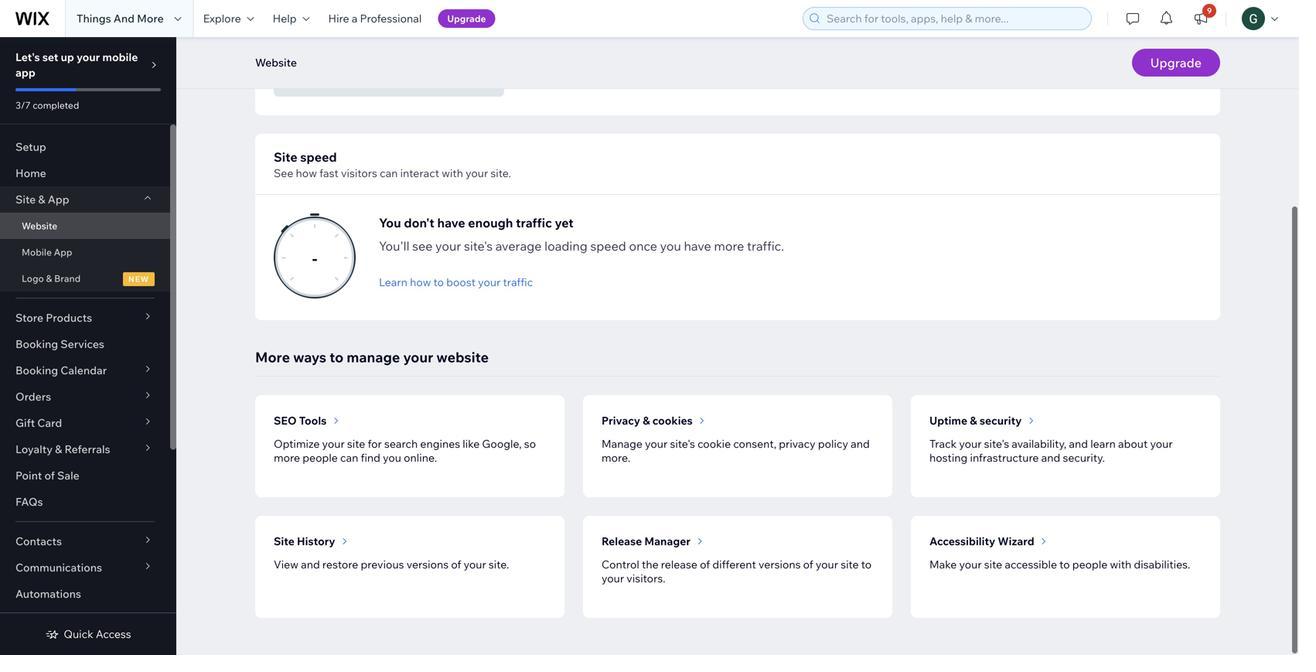 Task type: locate. For each thing, give the bounding box(es) containing it.
1 vertical spatial you
[[383, 451, 401, 464]]

2 versions from the left
[[759, 558, 801, 571]]

site
[[347, 437, 365, 450], [841, 558, 859, 571], [984, 558, 1002, 571]]

1 vertical spatial more
[[255, 348, 290, 366]]

have right once
[[684, 238, 711, 254]]

0 vertical spatial upgrade
[[447, 13, 486, 24]]

card
[[37, 416, 62, 430]]

& right loyalty
[[55, 442, 62, 456]]

and
[[113, 12, 135, 25]]

orders button
[[0, 384, 170, 410]]

site for history
[[274, 534, 295, 548]]

1 horizontal spatial have
[[684, 238, 711, 254]]

professional
[[360, 12, 422, 25]]

of
[[44, 469, 55, 482], [451, 558, 461, 571], [700, 558, 710, 571], [803, 558, 813, 571]]

more inside you don't have enough traffic yet you'll see your site's average loading speed once you have more traffic.
[[714, 238, 744, 254]]

0 vertical spatial traffic
[[516, 215, 552, 230]]

point
[[15, 469, 42, 482]]

0 horizontal spatial have
[[437, 215, 465, 230]]

0 vertical spatial with
[[442, 166, 463, 180]]

1 vertical spatial more
[[274, 451, 300, 464]]

you
[[660, 238, 681, 254], [383, 451, 401, 464]]

sale
[[57, 469, 79, 482]]

have right don't
[[437, 215, 465, 230]]

& right logo
[[46, 273, 52, 284]]

more left ways
[[255, 348, 290, 366]]

of right different
[[803, 558, 813, 571]]

store
[[15, 311, 43, 324]]

about
[[1118, 437, 1148, 450]]

0 vertical spatial booking
[[15, 337, 58, 351]]

0 vertical spatial website
[[255, 56, 297, 69]]

website for 'website' link
[[22, 220, 57, 232]]

home
[[15, 166, 46, 180]]

versions right different
[[759, 558, 801, 571]]

and
[[851, 437, 870, 450], [1069, 437, 1088, 450], [1041, 451, 1060, 464], [301, 558, 320, 571]]

& for site
[[38, 193, 45, 206]]

automations
[[15, 587, 81, 601]]

your inside you don't have enough traffic yet you'll see your site's average loading speed once you have more traffic.
[[435, 238, 461, 254]]

point of sale
[[15, 469, 79, 482]]

point of sale link
[[0, 462, 170, 489]]

app right the mobile
[[54, 246, 72, 258]]

release
[[602, 534, 642, 548]]

website inside website button
[[255, 56, 297, 69]]

to inside control the release of different versions of your site to your visitors.
[[861, 558, 872, 571]]

traffic down average
[[503, 275, 533, 289]]

versions inside control the release of different versions of your site to your visitors.
[[759, 558, 801, 571]]

1 vertical spatial upgrade button
[[1132, 49, 1220, 77]]

& right the uptime on the right of the page
[[970, 414, 977, 427]]

0 horizontal spatial you
[[383, 451, 401, 464]]

speed up fast
[[300, 149, 337, 165]]

1 vertical spatial app
[[54, 246, 72, 258]]

traffic up average
[[516, 215, 552, 230]]

1 vertical spatial site.
[[489, 558, 509, 571]]

speed left once
[[590, 238, 626, 254]]

store products button
[[0, 305, 170, 331]]

1 vertical spatial speed
[[590, 238, 626, 254]]

orders
[[15, 390, 51, 403]]

1 horizontal spatial you
[[660, 238, 681, 254]]

site.
[[491, 166, 511, 180], [489, 558, 509, 571]]

site inside 'dropdown button'
[[15, 193, 36, 206]]

of right 'previous' on the left bottom
[[451, 558, 461, 571]]

1 horizontal spatial site
[[841, 558, 859, 571]]

1 horizontal spatial can
[[380, 166, 398, 180]]

0 vertical spatial you
[[660, 238, 681, 254]]

0 horizontal spatial how
[[296, 166, 317, 180]]

booking up orders
[[15, 363, 58, 377]]

people down optimize
[[303, 451, 338, 464]]

0 horizontal spatial more
[[274, 451, 300, 464]]

0 vertical spatial more
[[714, 238, 744, 254]]

you inside you don't have enough traffic yet you'll see your site's average loading speed once you have more traffic.
[[660, 238, 681, 254]]

2 horizontal spatial site
[[984, 558, 1002, 571]]

track
[[930, 437, 957, 450]]

website
[[255, 56, 297, 69], [22, 220, 57, 232]]

site
[[274, 149, 298, 165], [15, 193, 36, 206], [274, 534, 295, 548]]

google,
[[482, 437, 522, 450]]

seo tools
[[274, 414, 327, 427]]

1 vertical spatial how
[[410, 275, 431, 289]]

engines
[[420, 437, 460, 450]]

new
[[128, 274, 149, 284]]

0 vertical spatial app
[[48, 193, 69, 206]]

app down 'home' link
[[48, 193, 69, 206]]

1 horizontal spatial people
[[1072, 558, 1108, 571]]

0 vertical spatial people
[[303, 451, 338, 464]]

site up view
[[274, 534, 295, 548]]

traffic.
[[747, 238, 784, 254]]

& for privacy
[[643, 414, 650, 427]]

& inside dropdown button
[[55, 442, 62, 456]]

versions
[[407, 558, 449, 571], [759, 558, 801, 571]]

1 vertical spatial site
[[15, 193, 36, 206]]

more left traffic.
[[714, 238, 744, 254]]

upgrade down 9 button
[[1151, 55, 1202, 70]]

0 vertical spatial have
[[437, 215, 465, 230]]

your inside manage your site's cookie consent, privacy policy and more.
[[645, 437, 668, 450]]

2 vertical spatial site
[[274, 534, 295, 548]]

faqs
[[15, 495, 43, 508]]

0 horizontal spatial people
[[303, 451, 338, 464]]

booking calendar button
[[0, 357, 170, 384]]

1 booking from the top
[[15, 337, 58, 351]]

0 vertical spatial more
[[137, 12, 164, 25]]

1 horizontal spatial website
[[255, 56, 297, 69]]

people
[[303, 451, 338, 464], [1072, 558, 1108, 571]]

you right once
[[660, 238, 681, 254]]

site's inside track your site's availability, and learn about your hosting infrastructure and security.
[[984, 437, 1009, 450]]

security
[[980, 414, 1022, 427]]

more.
[[602, 451, 630, 464]]

1 vertical spatial have
[[684, 238, 711, 254]]

0 horizontal spatial site
[[347, 437, 365, 450]]

1 vertical spatial traffic
[[503, 275, 533, 289]]

learn
[[1091, 437, 1116, 450]]

you'll
[[379, 238, 410, 254]]

1 vertical spatial website
[[22, 220, 57, 232]]

to inside button
[[434, 275, 444, 289]]

more
[[137, 12, 164, 25], [255, 348, 290, 366]]

1 horizontal spatial more
[[714, 238, 744, 254]]

Search for tools, apps, help & more... field
[[822, 8, 1087, 29]]

0 horizontal spatial can
[[340, 451, 358, 464]]

control the release of different versions of your site to your visitors.
[[602, 558, 872, 585]]

1 horizontal spatial how
[[410, 275, 431, 289]]

help
[[273, 12, 297, 25]]

& right the privacy
[[643, 414, 650, 427]]

website up the mobile
[[22, 220, 57, 232]]

site's up infrastructure
[[984, 437, 1009, 450]]

your inside let's set up your mobile app
[[77, 50, 100, 64]]

setup
[[15, 140, 46, 154]]

more right and
[[137, 12, 164, 25]]

privacy
[[602, 414, 640, 427]]

& for loyalty
[[55, 442, 62, 456]]

fast
[[319, 166, 339, 180]]

up
[[61, 50, 74, 64]]

0 horizontal spatial upgrade
[[447, 13, 486, 24]]

to left make
[[861, 558, 872, 571]]

how right learn
[[410, 275, 431, 289]]

upgrade right professional
[[447, 13, 486, 24]]

upgrade button right professional
[[438, 9, 495, 28]]

site inside optimize your site for search engines like google, so more people can find you online.
[[347, 437, 365, 450]]

wizard
[[998, 534, 1035, 548]]

0 horizontal spatial versions
[[407, 558, 449, 571]]

once
[[629, 238, 657, 254]]

booking down store
[[15, 337, 58, 351]]

booking services link
[[0, 331, 170, 357]]

0 horizontal spatial upgrade button
[[438, 9, 495, 28]]

accessible
[[1005, 558, 1057, 571]]

of left sale
[[44, 469, 55, 482]]

0 vertical spatial can
[[380, 166, 398, 180]]

gift
[[15, 416, 35, 430]]

traffic
[[516, 215, 552, 230], [503, 275, 533, 289]]

1 horizontal spatial with
[[1110, 558, 1132, 571]]

communications button
[[0, 554, 170, 581]]

help button
[[263, 0, 319, 37]]

with right interact
[[442, 166, 463, 180]]

have
[[437, 215, 465, 230], [684, 238, 711, 254]]

website down help
[[255, 56, 297, 69]]

0 vertical spatial how
[[296, 166, 317, 180]]

1 vertical spatial can
[[340, 451, 358, 464]]

with inside site speed see how fast visitors can interact with your site.
[[442, 166, 463, 180]]

site's down cookies
[[670, 437, 695, 450]]

and right policy
[[851, 437, 870, 450]]

app inside "link"
[[54, 246, 72, 258]]

different
[[712, 558, 756, 571]]

hire
[[328, 12, 349, 25]]

boost
[[446, 275, 476, 289]]

with left disabilities.
[[1110, 558, 1132, 571]]

1 horizontal spatial upgrade button
[[1132, 49, 1220, 77]]

2 booking from the top
[[15, 363, 58, 377]]

view
[[274, 558, 298, 571]]

and down history
[[301, 558, 320, 571]]

0 horizontal spatial website
[[22, 220, 57, 232]]

can
[[380, 166, 398, 180], [340, 451, 358, 464]]

make your site accessible to people with disabilities.
[[930, 558, 1191, 571]]

a
[[352, 12, 358, 25]]

communications
[[15, 561, 102, 574]]

1 horizontal spatial more
[[255, 348, 290, 366]]

0 horizontal spatial with
[[442, 166, 463, 180]]

1 horizontal spatial site's
[[670, 437, 695, 450]]

& down home
[[38, 193, 45, 206]]

to
[[434, 275, 444, 289], [330, 348, 344, 366], [861, 558, 872, 571], [1060, 558, 1070, 571]]

how left fast
[[296, 166, 317, 180]]

quick access button
[[45, 627, 131, 641]]

0 vertical spatial site.
[[491, 166, 511, 180]]

0 vertical spatial speed
[[300, 149, 337, 165]]

website inside sidebar element
[[22, 220, 57, 232]]

site's inside manage your site's cookie consent, privacy policy and more.
[[670, 437, 695, 450]]

0 horizontal spatial speed
[[300, 149, 337, 165]]

site inside site speed see how fast visitors can interact with your site.
[[274, 149, 298, 165]]

0 vertical spatial upgrade button
[[438, 9, 495, 28]]

1 horizontal spatial upgrade
[[1151, 55, 1202, 70]]

more inside optimize your site for search engines like google, so more people can find you online.
[[274, 451, 300, 464]]

versions right 'previous' on the left bottom
[[407, 558, 449, 571]]

site. inside site speed see how fast visitors can interact with your site.
[[491, 166, 511, 180]]

contacts button
[[0, 528, 170, 554]]

loyalty & referrals button
[[0, 436, 170, 462]]

for
[[368, 437, 382, 450]]

quick access
[[64, 627, 131, 641]]

upgrade button down 9 button
[[1132, 49, 1220, 77]]

more down optimize
[[274, 451, 300, 464]]

site down home
[[15, 193, 36, 206]]

more
[[714, 238, 744, 254], [274, 451, 300, 464]]

mobile
[[102, 50, 138, 64]]

optimize your site for search engines like google, so more people can find you online.
[[274, 437, 536, 464]]

upgrade for upgrade button to the right
[[1151, 55, 1202, 70]]

you down search
[[383, 451, 401, 464]]

to left boost
[[434, 275, 444, 289]]

can right visitors
[[380, 166, 398, 180]]

can left find
[[340, 451, 358, 464]]

0 horizontal spatial site's
[[464, 238, 493, 254]]

access
[[96, 627, 131, 641]]

0 vertical spatial site
[[274, 149, 298, 165]]

traffic inside button
[[503, 275, 533, 289]]

1 horizontal spatial speed
[[590, 238, 626, 254]]

booking inside dropdown button
[[15, 363, 58, 377]]

1 vertical spatial upgrade
[[1151, 55, 1202, 70]]

site & app button
[[0, 186, 170, 213]]

1 horizontal spatial versions
[[759, 558, 801, 571]]

booking for booking calendar
[[15, 363, 58, 377]]

site's down enough
[[464, 238, 493, 254]]

2 horizontal spatial site's
[[984, 437, 1009, 450]]

site up see
[[274, 149, 298, 165]]

release
[[661, 558, 698, 571]]

9 button
[[1184, 0, 1218, 37]]

& inside 'dropdown button'
[[38, 193, 45, 206]]

home link
[[0, 160, 170, 186]]

people right accessible
[[1072, 558, 1108, 571]]

tools
[[299, 414, 327, 427]]

calendar
[[61, 363, 107, 377]]

and inside manage your site's cookie consent, privacy policy and more.
[[851, 437, 870, 450]]

1 vertical spatial booking
[[15, 363, 58, 377]]



Task type: describe. For each thing, give the bounding box(es) containing it.
and up security.
[[1069, 437, 1088, 450]]

faqs link
[[0, 489, 170, 515]]

explore
[[203, 12, 241, 25]]

set
[[42, 50, 58, 64]]

contacts
[[15, 534, 62, 548]]

of inside sidebar element
[[44, 469, 55, 482]]

view and restore previous versions of your site.
[[274, 558, 509, 571]]

things
[[77, 12, 111, 25]]

your inside button
[[478, 275, 501, 289]]

mobile app link
[[0, 239, 170, 265]]

interact
[[400, 166, 439, 180]]

your inside optimize your site for search engines like google, so more people can find you online.
[[322, 437, 345, 450]]

1 vertical spatial people
[[1072, 558, 1108, 571]]

yet
[[555, 215, 574, 230]]

site & app
[[15, 193, 69, 206]]

upgrade for the topmost upgrade button
[[447, 13, 486, 24]]

loyalty
[[15, 442, 53, 456]]

search
[[384, 437, 418, 450]]

accessibility wizard
[[930, 534, 1035, 548]]

the
[[642, 558, 659, 571]]

security.
[[1063, 451, 1105, 464]]

like
[[463, 437, 480, 450]]

availability,
[[1012, 437, 1067, 450]]

& for logo
[[46, 273, 52, 284]]

don't
[[404, 215, 435, 230]]

3/7
[[15, 99, 31, 111]]

traffic inside you don't have enough traffic yet you'll see your site's average loading speed once you have more traffic.
[[516, 215, 552, 230]]

let's set up your mobile app
[[15, 50, 138, 79]]

loading
[[545, 238, 588, 254]]

uptime
[[930, 414, 968, 427]]

to right ways
[[330, 348, 344, 366]]

logo
[[22, 273, 44, 284]]

policy
[[818, 437, 848, 450]]

let's
[[15, 50, 40, 64]]

brand
[[54, 273, 81, 284]]

booking for booking services
[[15, 337, 58, 351]]

manage
[[602, 437, 643, 450]]

website for website button
[[255, 56, 297, 69]]

& for uptime
[[970, 414, 977, 427]]

privacy
[[779, 437, 816, 450]]

referrals
[[65, 442, 110, 456]]

and down availability,
[[1041, 451, 1060, 464]]

website button
[[247, 51, 305, 74]]

find
[[361, 451, 380, 464]]

automations link
[[0, 581, 170, 607]]

1 versions from the left
[[407, 558, 449, 571]]

more ways to manage your website
[[255, 348, 489, 366]]

gift card
[[15, 416, 62, 430]]

site for accessibility wizard
[[984, 558, 1002, 571]]

booking services
[[15, 337, 104, 351]]

uptime & security
[[930, 414, 1022, 427]]

track your site's availability, and learn about your hosting infrastructure and security.
[[930, 437, 1173, 464]]

how inside button
[[410, 275, 431, 289]]

learn how to boost your traffic button
[[379, 275, 533, 289]]

website
[[436, 348, 489, 366]]

site for seo tools
[[347, 437, 365, 450]]

site inside control the release of different versions of your site to your visitors.
[[841, 558, 859, 571]]

see
[[274, 166, 293, 180]]

1 vertical spatial with
[[1110, 558, 1132, 571]]

3/7 completed
[[15, 99, 79, 111]]

cookies
[[653, 414, 693, 427]]

infrastructure
[[970, 451, 1039, 464]]

can inside optimize your site for search engines like google, so more people can find you online.
[[340, 451, 358, 464]]

of right the release
[[700, 558, 710, 571]]

visitors
[[341, 166, 377, 180]]

site speed see how fast visitors can interact with your site.
[[274, 149, 511, 180]]

sidebar element
[[0, 37, 176, 655]]

quick
[[64, 627, 93, 641]]

how inside site speed see how fast visitors can interact with your site.
[[296, 166, 317, 180]]

site for speed
[[274, 149, 298, 165]]

speed inside you don't have enough traffic yet you'll see your site's average loading speed once you have more traffic.
[[590, 238, 626, 254]]

booking calendar
[[15, 363, 107, 377]]

cookie
[[698, 437, 731, 450]]

site's for privacy
[[670, 437, 695, 450]]

so
[[524, 437, 536, 450]]

accessibility
[[930, 534, 995, 548]]

site's for uptime
[[984, 437, 1009, 450]]

9
[[1207, 6, 1212, 15]]

ways
[[293, 348, 326, 366]]

learn
[[379, 275, 407, 289]]

hosting
[[930, 451, 968, 464]]

optimize
[[274, 437, 320, 450]]

things and more
[[77, 12, 164, 25]]

website link
[[0, 213, 170, 239]]

can inside site speed see how fast visitors can interact with your site.
[[380, 166, 398, 180]]

speed inside site speed see how fast visitors can interact with your site.
[[300, 149, 337, 165]]

site's inside you don't have enough traffic yet you'll see your site's average loading speed once you have more traffic.
[[464, 238, 493, 254]]

site for &
[[15, 193, 36, 206]]

you inside optimize your site for search engines like google, so more people can find you online.
[[383, 451, 401, 464]]

0 horizontal spatial more
[[137, 12, 164, 25]]

learn how to boost your traffic
[[379, 275, 533, 289]]

your inside site speed see how fast visitors can interact with your site.
[[466, 166, 488, 180]]

privacy & cookies
[[602, 414, 693, 427]]

manage
[[347, 348, 400, 366]]

release manager
[[602, 534, 691, 548]]

setup link
[[0, 134, 170, 160]]

make
[[930, 558, 957, 571]]

hire a professional link
[[319, 0, 431, 37]]

to right accessible
[[1060, 558, 1070, 571]]

app
[[15, 66, 35, 79]]

visitors.
[[627, 572, 666, 585]]

people inside optimize your site for search engines like google, so more people can find you online.
[[303, 451, 338, 464]]

services
[[61, 337, 104, 351]]

average
[[495, 238, 542, 254]]

mobile
[[22, 246, 52, 258]]

app inside 'dropdown button'
[[48, 193, 69, 206]]



Task type: vqa. For each thing, say whether or not it's contained in the screenshot.
right 'field'
no



